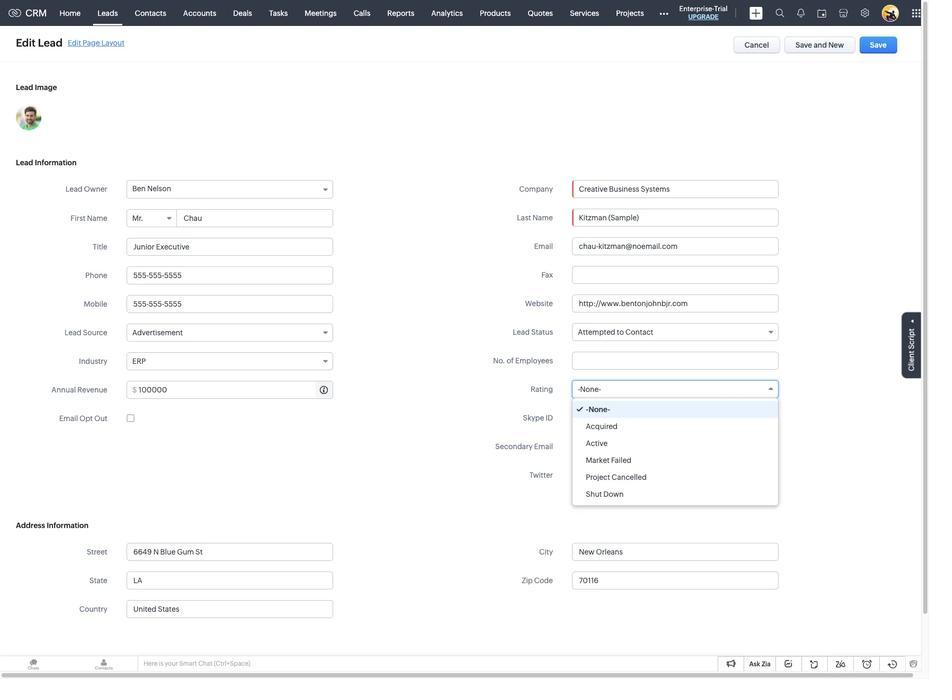 Task type: vqa. For each thing, say whether or not it's contained in the screenshot.
logo
no



Task type: describe. For each thing, give the bounding box(es) containing it.
contacts link
[[126, 0, 175, 26]]

calls link
[[345, 0, 379, 26]]

opt
[[80, 414, 93, 423]]

lead status
[[513, 328, 553, 337]]

erp
[[132, 357, 146, 366]]

lead for lead information
[[16, 158, 33, 167]]

zip
[[522, 577, 533, 585]]

trial
[[714, 5, 728, 13]]

meetings link
[[296, 0, 345, 26]]

shut down
[[586, 490, 624, 499]]

save and new
[[796, 41, 844, 49]]

services
[[570, 9, 599, 17]]

crm
[[25, 7, 47, 19]]

ERP field
[[127, 352, 333, 370]]

tasks
[[269, 9, 288, 17]]

project cancelled option
[[573, 469, 778, 486]]

company
[[520, 185, 553, 193]]

information for lead information
[[35, 158, 77, 167]]

quotes
[[528, 9, 553, 17]]

upgrade
[[689, 13, 719, 21]]

leads link
[[89, 0, 126, 26]]

list box containing -none-
[[573, 399, 778, 506]]

is
[[159, 660, 164, 668]]

out
[[94, 414, 107, 423]]

image
[[35, 83, 57, 92]]

status
[[531, 328, 553, 337]]

attempted
[[578, 328, 616, 337]]

client script
[[908, 328, 916, 371]]

projects
[[616, 9, 644, 17]]

create menu element
[[743, 0, 769, 26]]

of
[[507, 357, 514, 365]]

services link
[[562, 0, 608, 26]]

reports
[[388, 9, 415, 17]]

lead for lead owner
[[66, 185, 82, 193]]

contact
[[626, 328, 654, 337]]

here
[[144, 660, 158, 668]]

save and new button
[[785, 37, 856, 54]]

lead image
[[16, 83, 57, 92]]

script
[[908, 328, 916, 349]]

shut down option
[[573, 486, 778, 503]]

email for email opt out
[[59, 414, 78, 423]]

skype
[[523, 414, 544, 422]]

deals link
[[225, 0, 261, 26]]

information for address information
[[47, 521, 89, 530]]

country
[[79, 605, 107, 614]]

signals image
[[797, 8, 805, 17]]

calls
[[354, 9, 371, 17]]

mobile
[[84, 300, 107, 308]]

lead down crm
[[38, 37, 63, 49]]

acquired option
[[573, 418, 778, 435]]

name for first name
[[87, 214, 107, 223]]

search image
[[776, 8, 785, 17]]

fax
[[542, 271, 553, 279]]

email for email
[[534, 242, 553, 251]]

products link
[[472, 0, 519, 26]]

create menu image
[[750, 7, 763, 19]]

analytics link
[[423, 0, 472, 26]]

revenue
[[77, 386, 107, 394]]

crm link
[[8, 7, 47, 19]]

calendar image
[[817, 9, 826, 17]]

-none- inside option
[[586, 405, 611, 414]]

save button
[[860, 37, 898, 54]]

2 vertical spatial email
[[534, 442, 553, 451]]

home link
[[51, 0, 89, 26]]

none- inside -none- field
[[580, 385, 601, 394]]

accounts
[[183, 9, 216, 17]]

layout
[[101, 38, 125, 47]]

ask
[[750, 661, 761, 668]]

active option
[[573, 435, 778, 452]]

deals
[[233, 9, 252, 17]]

skype id
[[523, 414, 553, 422]]

accounts link
[[175, 0, 225, 26]]

to
[[617, 328, 624, 337]]

shut
[[586, 490, 602, 499]]

leads
[[98, 9, 118, 17]]

website
[[525, 299, 553, 308]]

market failed
[[586, 456, 632, 465]]

industry
[[79, 357, 107, 366]]

lead for lead status
[[513, 328, 530, 337]]

signals element
[[791, 0, 811, 26]]

nelson
[[147, 184, 171, 193]]

save for save and new
[[796, 41, 813, 49]]

$
[[132, 386, 137, 394]]

(ctrl+space)
[[214, 660, 251, 668]]

edit inside edit lead edit page layout
[[68, 38, 81, 47]]

no.
[[493, 357, 505, 365]]

enterprise-
[[680, 5, 714, 13]]

cancel
[[745, 41, 769, 49]]

image image
[[16, 105, 41, 130]]

lead for lead image
[[16, 83, 33, 92]]

active
[[586, 439, 608, 448]]

ben nelson
[[132, 184, 171, 193]]



Task type: locate. For each thing, give the bounding box(es) containing it.
lead left source
[[65, 329, 81, 337]]

attempted to contact
[[578, 328, 654, 337]]

and
[[814, 41, 827, 49]]

0 horizontal spatial name
[[87, 214, 107, 223]]

list box
[[573, 399, 778, 506]]

Advertisement field
[[127, 324, 333, 342]]

name for last name
[[533, 214, 553, 222]]

1 horizontal spatial name
[[533, 214, 553, 222]]

no. of employees
[[493, 357, 553, 365]]

your
[[165, 660, 178, 668]]

employees
[[516, 357, 553, 365]]

twitter
[[530, 471, 553, 480]]

1 save from the left
[[796, 41, 813, 49]]

0 vertical spatial -none-
[[578, 385, 601, 394]]

Other Modules field
[[653, 5, 676, 21]]

failed
[[611, 456, 632, 465]]

street
[[87, 548, 107, 556]]

1 vertical spatial -none-
[[586, 405, 611, 414]]

id
[[546, 414, 553, 422]]

enterprise-trial upgrade
[[680, 5, 728, 21]]

chat
[[198, 660, 213, 668]]

zip code
[[522, 577, 553, 585]]

Attempted to Contact field
[[572, 323, 779, 341]]

first
[[71, 214, 86, 223]]

project cancelled
[[586, 473, 647, 482]]

information right description
[[59, 656, 100, 664]]

market failed option
[[573, 452, 778, 469]]

lead for lead source
[[65, 329, 81, 337]]

annual
[[52, 386, 76, 394]]

client
[[908, 351, 916, 371]]

name
[[533, 214, 553, 222], [87, 214, 107, 223]]

0 vertical spatial -
[[578, 385, 580, 394]]

None field
[[573, 181, 778, 198], [127, 601, 333, 618], [573, 181, 778, 198], [127, 601, 333, 618]]

title
[[93, 243, 107, 251]]

city
[[539, 548, 553, 556]]

0 horizontal spatial save
[[796, 41, 813, 49]]

owner
[[84, 185, 107, 193]]

1 horizontal spatial -
[[586, 405, 589, 414]]

lead left 'image'
[[16, 83, 33, 92]]

email
[[534, 242, 553, 251], [59, 414, 78, 423], [534, 442, 553, 451]]

0 vertical spatial none-
[[580, 385, 601, 394]]

products
[[480, 9, 511, 17]]

email opt out
[[59, 414, 107, 423]]

- inside option
[[586, 405, 589, 414]]

2 save from the left
[[870, 41, 887, 49]]

1 vertical spatial none-
[[589, 405, 611, 414]]

zia
[[762, 661, 771, 668]]

description
[[16, 656, 57, 664]]

lead source
[[65, 329, 107, 337]]

none-
[[580, 385, 601, 394], [589, 405, 611, 414]]

- inside -none- field
[[578, 385, 580, 394]]

information right address
[[47, 521, 89, 530]]

annual revenue
[[52, 386, 107, 394]]

address
[[16, 521, 45, 530]]

description information
[[16, 656, 100, 664]]

information for description information
[[59, 656, 100, 664]]

last name
[[517, 214, 553, 222]]

1 vertical spatial information
[[47, 521, 89, 530]]

market
[[586, 456, 610, 465]]

new
[[829, 41, 844, 49]]

home
[[60, 9, 81, 17]]

None text field
[[573, 181, 778, 198], [177, 210, 333, 227], [127, 267, 333, 285], [572, 295, 779, 313], [572, 352, 779, 370], [572, 438, 779, 456], [127, 543, 333, 561], [572, 543, 779, 561], [127, 572, 333, 590], [127, 601, 333, 618], [573, 181, 778, 198], [177, 210, 333, 227], [127, 267, 333, 285], [572, 295, 779, 313], [572, 352, 779, 370], [572, 438, 779, 456], [127, 543, 333, 561], [572, 543, 779, 561], [127, 572, 333, 590], [127, 601, 333, 618]]

edit left page
[[68, 38, 81, 47]]

name right first
[[87, 214, 107, 223]]

save for save
[[870, 41, 887, 49]]

lead down "image"
[[16, 158, 33, 167]]

email up fax
[[534, 242, 553, 251]]

reports link
[[379, 0, 423, 26]]

rating
[[531, 385, 553, 394]]

down
[[604, 490, 624, 499]]

here is your smart chat (ctrl+space)
[[144, 660, 251, 668]]

search element
[[769, 0, 791, 26]]

first name
[[71, 214, 107, 223]]

projects link
[[608, 0, 653, 26]]

page
[[83, 38, 100, 47]]

- up acquired
[[586, 405, 589, 414]]

cancel button
[[734, 37, 781, 54]]

email up twitter
[[534, 442, 553, 451]]

email left opt
[[59, 414, 78, 423]]

cancelled
[[612, 473, 647, 482]]

profile element
[[876, 0, 905, 26]]

information up the lead owner
[[35, 158, 77, 167]]

0 horizontal spatial edit
[[16, 37, 36, 49]]

none- inside the -none- option
[[589, 405, 611, 414]]

ask zia
[[750, 661, 771, 668]]

code
[[534, 577, 553, 585]]

-none- inside -none- field
[[578, 385, 601, 394]]

meetings
[[305, 9, 337, 17]]

last
[[517, 214, 531, 222]]

edit page layout link
[[68, 38, 125, 47]]

save left and
[[796, 41, 813, 49]]

edit down the crm link
[[16, 37, 36, 49]]

lead left owner
[[66, 185, 82, 193]]

1 vertical spatial email
[[59, 414, 78, 423]]

save
[[796, 41, 813, 49], [870, 41, 887, 49]]

name right last
[[533, 214, 553, 222]]

ben
[[132, 184, 146, 193]]

profile image
[[882, 5, 899, 21]]

Mr. field
[[127, 210, 177, 227]]

save down "profile" image
[[870, 41, 887, 49]]

1 horizontal spatial save
[[870, 41, 887, 49]]

secondary email
[[496, 442, 553, 451]]

edit lead edit page layout
[[16, 37, 125, 49]]

tasks link
[[261, 0, 296, 26]]

- right rating
[[578, 385, 580, 394]]

edit
[[16, 37, 36, 49], [68, 38, 81, 47]]

phone
[[85, 271, 107, 280]]

state
[[89, 577, 107, 585]]

lead
[[38, 37, 63, 49], [16, 83, 33, 92], [16, 158, 33, 167], [66, 185, 82, 193], [513, 328, 530, 337], [65, 329, 81, 337]]

2 vertical spatial information
[[59, 656, 100, 664]]

0 horizontal spatial -
[[578, 385, 580, 394]]

-
[[578, 385, 580, 394], [586, 405, 589, 414]]

contacts image
[[70, 657, 137, 672]]

1 horizontal spatial edit
[[68, 38, 81, 47]]

1 vertical spatial -
[[586, 405, 589, 414]]

0 vertical spatial information
[[35, 158, 77, 167]]

information
[[35, 158, 77, 167], [47, 521, 89, 530], [59, 656, 100, 664]]

-none- option
[[573, 401, 778, 418]]

quotes link
[[519, 0, 562, 26]]

lead left status
[[513, 328, 530, 337]]

-None- field
[[572, 380, 779, 399]]

None text field
[[572, 209, 779, 227], [572, 237, 779, 255], [127, 238, 333, 256], [572, 266, 779, 284], [127, 295, 333, 313], [139, 382, 333, 399], [572, 409, 779, 427], [587, 467, 778, 484], [572, 572, 779, 590], [572, 209, 779, 227], [572, 237, 779, 255], [127, 238, 333, 256], [572, 266, 779, 284], [127, 295, 333, 313], [139, 382, 333, 399], [572, 409, 779, 427], [587, 467, 778, 484], [572, 572, 779, 590]]

contacts
[[135, 9, 166, 17]]

secondary
[[496, 442, 533, 451]]

mr.
[[132, 214, 143, 223]]

0 vertical spatial email
[[534, 242, 553, 251]]

acquired
[[586, 422, 618, 431]]

lead owner
[[66, 185, 107, 193]]

chats image
[[0, 657, 67, 672]]



